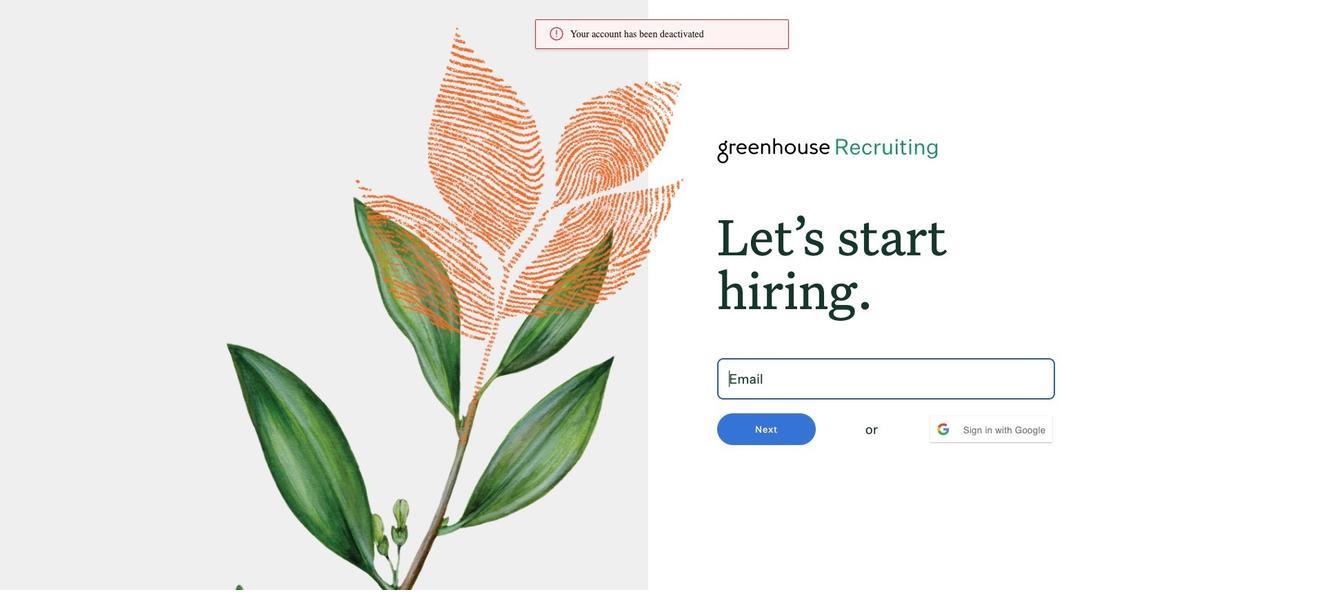 Task type: vqa. For each thing, say whether or not it's contained in the screenshot.
Email 'email field'
yes



Task type: locate. For each thing, give the bounding box(es) containing it.
Email email field
[[718, 358, 1056, 400]]



